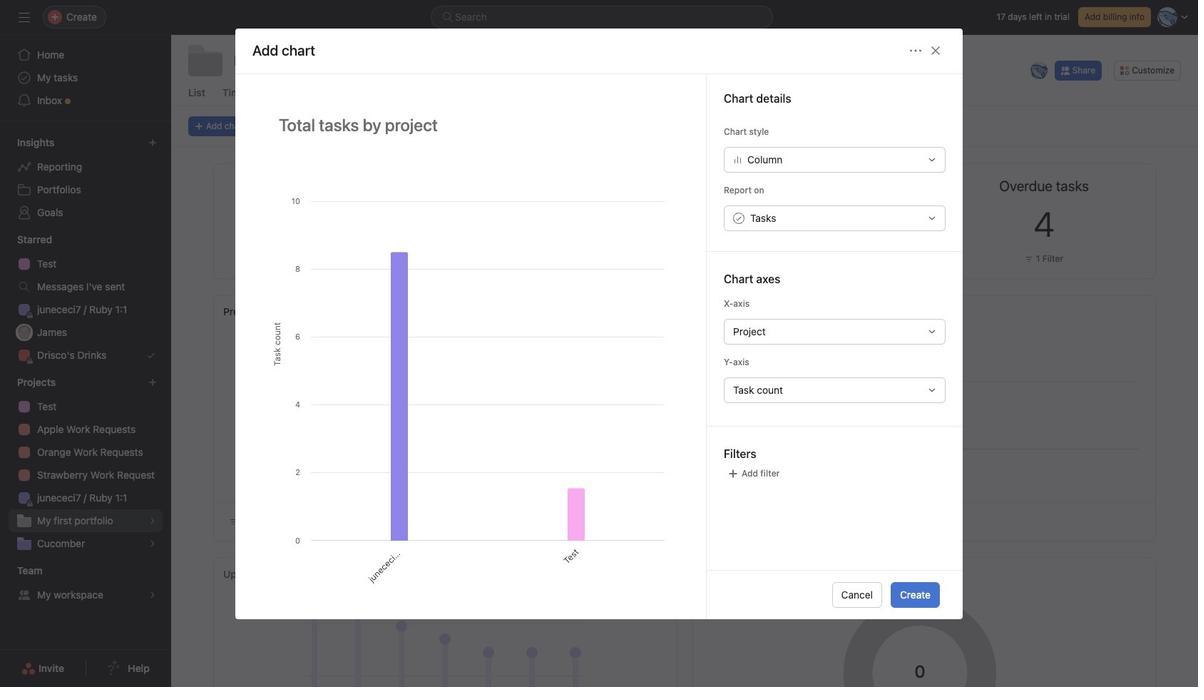 Task type: vqa. For each thing, say whether or not it's contained in the screenshot.
the bottommost Collapse task list for this group image
no



Task type: describe. For each thing, give the bounding box(es) containing it.
global element
[[0, 35, 171, 121]]

close image
[[931, 45, 942, 57]]

insights element
[[0, 130, 171, 227]]



Task type: locate. For each thing, give the bounding box(es) containing it.
hide sidebar image
[[19, 11, 30, 23]]

starred element
[[0, 227, 171, 370]]

teams element
[[0, 558, 171, 609]]

projects element
[[0, 370, 171, 558]]

Total tasks by project text field
[[270, 108, 672, 141]]

more actions image
[[911, 45, 922, 57]]

list box
[[431, 6, 774, 29]]



